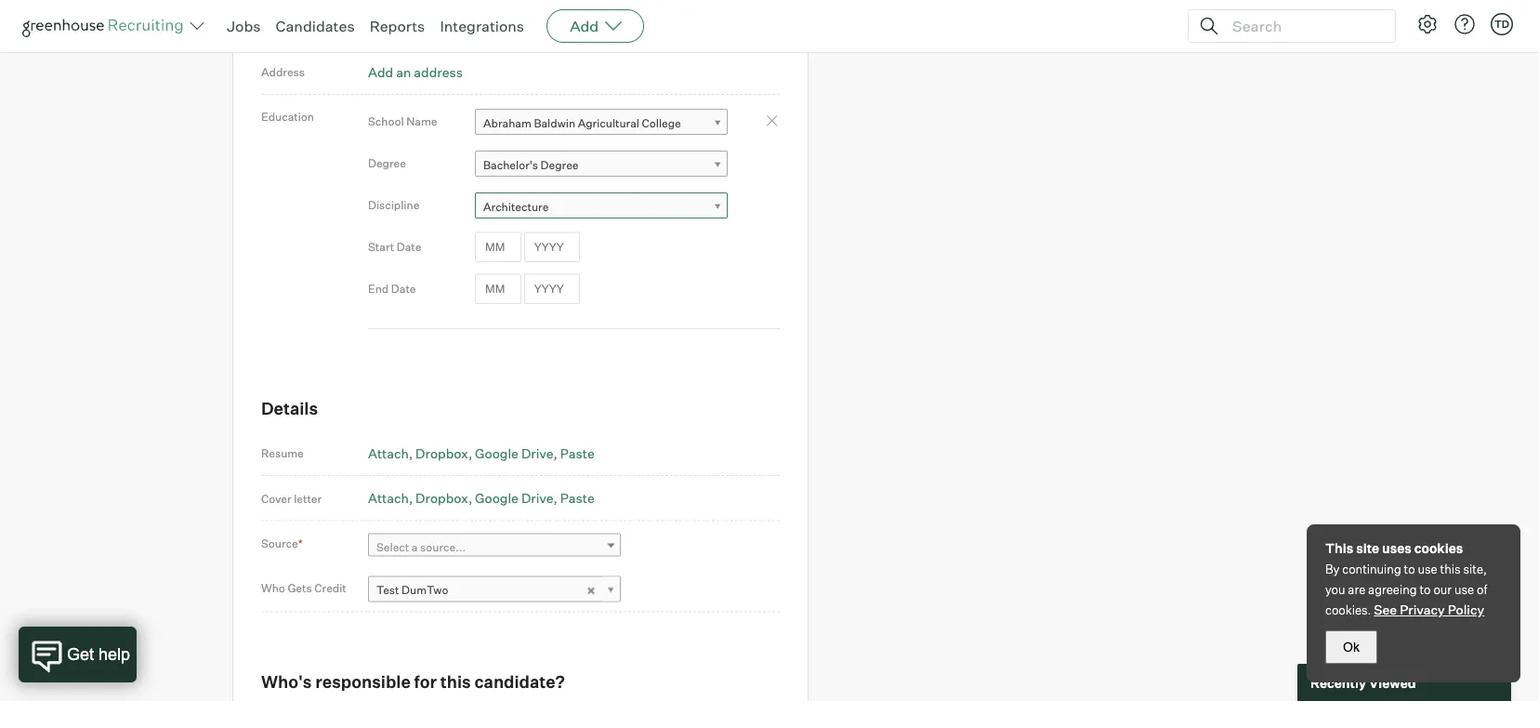 Task type: describe. For each thing, give the bounding box(es) containing it.
websites
[[261, 21, 310, 34]]

this site uses cookies
[[1326, 540, 1464, 557]]

you
[[1326, 582, 1346, 597]]

abraham baldwin agricultural college
[[484, 116, 681, 130]]

mm text field for end date
[[475, 274, 522, 304]]

paste for resume
[[560, 445, 595, 461]]

select
[[377, 540, 409, 554]]

1 horizontal spatial degree
[[541, 158, 579, 172]]

architecture
[[484, 200, 549, 214]]

architecture link
[[475, 193, 728, 220]]

yyyy text field for start date
[[524, 232, 580, 262]]

reports link
[[370, 17, 425, 35]]

dropbox for cover letter
[[416, 490, 469, 506]]

baldwin
[[534, 116, 576, 130]]

1 vertical spatial use
[[1455, 582, 1475, 597]]

details
[[261, 398, 318, 419]]

configure image
[[1417, 13, 1439, 35]]

0 horizontal spatial use
[[1419, 562, 1438, 577]]

select a source...
[[377, 540, 466, 554]]

see
[[1375, 602, 1398, 618]]

integrations
[[440, 17, 525, 35]]

attach dropbox google drive paste for resume
[[368, 445, 595, 461]]

source...
[[420, 540, 466, 554]]

0 horizontal spatial to
[[1405, 562, 1416, 577]]

add for add an address
[[368, 64, 393, 80]]

bachelor's degree link
[[475, 151, 728, 178]]

who
[[261, 581, 285, 595]]

date for start date
[[397, 240, 422, 254]]

by continuing to use this site, you are agreeing to our use of cookies.
[[1326, 562, 1488, 617]]

mm text field for start date
[[475, 232, 522, 262]]

google for cover letter
[[475, 490, 519, 506]]

google drive link for cover letter
[[475, 490, 558, 506]]

integrations link
[[440, 17, 525, 35]]

paste for cover letter
[[560, 490, 595, 506]]

see privacy policy
[[1375, 602, 1485, 618]]

website
[[406, 19, 454, 35]]

a for select
[[412, 540, 418, 554]]

agricultural
[[578, 116, 640, 130]]

school name
[[368, 114, 438, 128]]

drive for cover letter
[[522, 490, 554, 506]]

add button
[[547, 9, 645, 43]]

select a source... link
[[368, 533, 621, 560]]

abraham
[[484, 116, 532, 130]]

start date
[[368, 240, 422, 254]]

paste link for resume
[[560, 445, 595, 461]]

attach for cover letter
[[368, 490, 409, 506]]

google for resume
[[475, 445, 519, 461]]

jobs
[[227, 17, 261, 35]]

site,
[[1464, 562, 1488, 577]]

continuing
[[1343, 562, 1402, 577]]

recently
[[1311, 674, 1367, 691]]

td button
[[1492, 13, 1514, 35]]

for
[[414, 671, 437, 692]]

who gets credit
[[261, 581, 347, 595]]

add a website
[[368, 19, 454, 35]]

responsible
[[315, 671, 411, 692]]

discipline
[[368, 198, 420, 212]]

1 horizontal spatial to
[[1420, 582, 1432, 597]]

paste link for cover letter
[[560, 490, 595, 506]]

who's
[[261, 671, 312, 692]]

add an address
[[368, 64, 463, 80]]

attach link for resume
[[368, 445, 413, 461]]

abraham baldwin agricultural college link
[[475, 109, 728, 136]]

date for end date
[[391, 282, 416, 296]]

cookies.
[[1326, 603, 1372, 617]]

who's responsible for this candidate?
[[261, 671, 565, 692]]

0 horizontal spatial this
[[441, 671, 471, 692]]

candidates
[[276, 17, 355, 35]]

recently viewed
[[1311, 674, 1417, 691]]

agreeing
[[1369, 582, 1418, 597]]

this
[[1326, 540, 1354, 557]]

cover letter
[[261, 492, 322, 505]]

address
[[261, 65, 305, 79]]

address
[[414, 64, 463, 80]]

test dumtwo link
[[368, 576, 621, 603]]



Task type: vqa. For each thing, say whether or not it's contained in the screenshot.
row
no



Task type: locate. For each thing, give the bounding box(es) containing it.
1 paste from the top
[[560, 445, 595, 461]]

dropbox link for cover letter
[[416, 490, 473, 506]]

school
[[368, 114, 404, 128]]

0 vertical spatial attach link
[[368, 445, 413, 461]]

0 vertical spatial use
[[1419, 562, 1438, 577]]

2 mm text field from the top
[[475, 274, 522, 304]]

1 vertical spatial date
[[391, 282, 416, 296]]

1 vertical spatial dropbox link
[[416, 490, 473, 506]]

date right end
[[391, 282, 416, 296]]

0 vertical spatial paste
[[560, 445, 595, 461]]

1 vertical spatial yyyy text field
[[524, 274, 580, 304]]

2 dropbox from the top
[[416, 490, 469, 506]]

MM text field
[[475, 232, 522, 262], [475, 274, 522, 304]]

resume
[[261, 446, 304, 460]]

use
[[1419, 562, 1438, 577], [1455, 582, 1475, 597]]

2 attach link from the top
[[368, 490, 413, 506]]

name
[[407, 114, 438, 128]]

college
[[642, 116, 681, 130]]

are
[[1349, 582, 1366, 597]]

add inside popup button
[[570, 17, 599, 35]]

2 attach dropbox google drive paste from the top
[[368, 490, 595, 506]]

0 vertical spatial this
[[1441, 562, 1461, 577]]

1 vertical spatial attach
[[368, 490, 409, 506]]

2 yyyy text field from the top
[[524, 274, 580, 304]]

0 vertical spatial drive
[[522, 445, 554, 461]]

1 vertical spatial dropbox
[[416, 490, 469, 506]]

jobs link
[[227, 17, 261, 35]]

add an address link
[[368, 64, 463, 80]]

site
[[1357, 540, 1380, 557]]

1 vertical spatial mm text field
[[475, 274, 522, 304]]

to left our
[[1420, 582, 1432, 597]]

bachelor's degree
[[484, 158, 579, 172]]

attach for resume
[[368, 445, 409, 461]]

0 vertical spatial mm text field
[[475, 232, 522, 262]]

a right select on the left bottom of the page
[[412, 540, 418, 554]]

add for add a website
[[368, 19, 393, 35]]

0 vertical spatial to
[[1405, 562, 1416, 577]]

attach dropbox google drive paste for cover letter
[[368, 490, 595, 506]]

2 paste from the top
[[560, 490, 595, 506]]

1 vertical spatial to
[[1420, 582, 1432, 597]]

date right start
[[397, 240, 422, 254]]

greenhouse recruiting image
[[22, 15, 190, 37]]

yyyy text field for end date
[[524, 274, 580, 304]]

0 vertical spatial google drive link
[[475, 445, 558, 461]]

1 horizontal spatial use
[[1455, 582, 1475, 597]]

uses
[[1383, 540, 1412, 557]]

1 paste link from the top
[[560, 445, 595, 461]]

privacy
[[1401, 602, 1446, 618]]

dropbox link for resume
[[416, 445, 473, 461]]

this right for
[[441, 671, 471, 692]]

google
[[475, 445, 519, 461], [475, 490, 519, 506]]

use down cookies
[[1419, 562, 1438, 577]]

attach link for cover letter
[[368, 490, 413, 506]]

ok
[[1344, 640, 1360, 654]]

this
[[1441, 562, 1461, 577], [441, 671, 471, 692]]

1 mm text field from the top
[[475, 232, 522, 262]]

dropbox link
[[416, 445, 473, 461], [416, 490, 473, 506]]

paste
[[560, 445, 595, 461], [560, 490, 595, 506]]

YYYY text field
[[524, 232, 580, 262], [524, 274, 580, 304]]

attach link
[[368, 445, 413, 461], [368, 490, 413, 506]]

dropbox for resume
[[416, 445, 469, 461]]

td
[[1495, 18, 1510, 30]]

drive for resume
[[522, 445, 554, 461]]

1 vertical spatial attach link
[[368, 490, 413, 506]]

0 horizontal spatial degree
[[368, 156, 406, 170]]

1 vertical spatial this
[[441, 671, 471, 692]]

start
[[368, 240, 394, 254]]

1 google from the top
[[475, 445, 519, 461]]

add a website link
[[368, 19, 454, 35]]

add for add
[[570, 17, 599, 35]]

1 attach from the top
[[368, 445, 409, 461]]

attach
[[368, 445, 409, 461], [368, 490, 409, 506]]

0 vertical spatial dropbox link
[[416, 445, 473, 461]]

1 dropbox link from the top
[[416, 445, 473, 461]]

letter
[[294, 492, 322, 505]]

*
[[298, 537, 303, 551]]

to down uses
[[1405, 562, 1416, 577]]

candidate?
[[475, 671, 565, 692]]

a for add
[[396, 19, 404, 35]]

1 vertical spatial google drive link
[[475, 490, 558, 506]]

test
[[377, 583, 399, 597]]

0 vertical spatial dropbox
[[416, 445, 469, 461]]

1 horizontal spatial this
[[1441, 562, 1461, 577]]

degree down the school
[[368, 156, 406, 170]]

1 google drive link from the top
[[475, 445, 558, 461]]

1 drive from the top
[[522, 445, 554, 461]]

attach dropbox google drive paste
[[368, 445, 595, 461], [368, 490, 595, 506]]

by
[[1326, 562, 1340, 577]]

1 attach dropbox google drive paste from the top
[[368, 445, 595, 461]]

end
[[368, 282, 389, 296]]

bachelor's
[[484, 158, 538, 172]]

2 dropbox link from the top
[[416, 490, 473, 506]]

a
[[396, 19, 404, 35], [412, 540, 418, 554]]

a left "website"
[[396, 19, 404, 35]]

1 dropbox from the top
[[416, 445, 469, 461]]

2 paste link from the top
[[560, 490, 595, 506]]

1 attach link from the top
[[368, 445, 413, 461]]

1 vertical spatial attach dropbox google drive paste
[[368, 490, 595, 506]]

Search text field
[[1228, 13, 1379, 40]]

paste link
[[560, 445, 595, 461], [560, 490, 595, 506]]

2 google from the top
[[475, 490, 519, 506]]

0 vertical spatial yyyy text field
[[524, 232, 580, 262]]

1 yyyy text field from the top
[[524, 232, 580, 262]]

policy
[[1448, 602, 1485, 618]]

1 vertical spatial paste link
[[560, 490, 595, 506]]

0 vertical spatial paste link
[[560, 445, 595, 461]]

degree
[[368, 156, 406, 170], [541, 158, 579, 172]]

education
[[261, 110, 314, 124]]

1 vertical spatial paste
[[560, 490, 595, 506]]

degree down baldwin
[[541, 158, 579, 172]]

2 google drive link from the top
[[475, 490, 558, 506]]

this up our
[[1441, 562, 1461, 577]]

1 vertical spatial drive
[[522, 490, 554, 506]]

an
[[396, 64, 411, 80]]

cookies
[[1415, 540, 1464, 557]]

0 vertical spatial attach dropbox google drive paste
[[368, 445, 595, 461]]

source *
[[261, 537, 303, 551]]

google drive link
[[475, 445, 558, 461], [475, 490, 558, 506]]

of
[[1478, 582, 1488, 597]]

ok button
[[1326, 630, 1378, 664]]

0 vertical spatial attach
[[368, 445, 409, 461]]

end date
[[368, 282, 416, 296]]

to
[[1405, 562, 1416, 577], [1420, 582, 1432, 597]]

drive
[[522, 445, 554, 461], [522, 490, 554, 506]]

dumtwo
[[402, 583, 449, 597]]

0 vertical spatial google
[[475, 445, 519, 461]]

google drive link for resume
[[475, 445, 558, 461]]

source
[[261, 537, 298, 551]]

viewed
[[1370, 674, 1417, 691]]

credit
[[315, 581, 347, 595]]

1 vertical spatial a
[[412, 540, 418, 554]]

use left of
[[1455, 582, 1475, 597]]

test dumtwo
[[377, 583, 449, 597]]

gets
[[288, 581, 312, 595]]

2 drive from the top
[[522, 490, 554, 506]]

our
[[1434, 582, 1453, 597]]

1 horizontal spatial a
[[412, 540, 418, 554]]

cover
[[261, 492, 292, 505]]

0 vertical spatial date
[[397, 240, 422, 254]]

1 vertical spatial google
[[475, 490, 519, 506]]

add
[[570, 17, 599, 35], [368, 19, 393, 35], [368, 64, 393, 80]]

0 horizontal spatial a
[[396, 19, 404, 35]]

this inside by continuing to use this site, you are agreeing to our use of cookies.
[[1441, 562, 1461, 577]]

dropbox
[[416, 445, 469, 461], [416, 490, 469, 506]]

see privacy policy link
[[1375, 602, 1485, 618]]

reports
[[370, 17, 425, 35]]

date
[[397, 240, 422, 254], [391, 282, 416, 296]]

candidates link
[[276, 17, 355, 35]]

2 attach from the top
[[368, 490, 409, 506]]

td button
[[1488, 9, 1518, 39]]

0 vertical spatial a
[[396, 19, 404, 35]]



